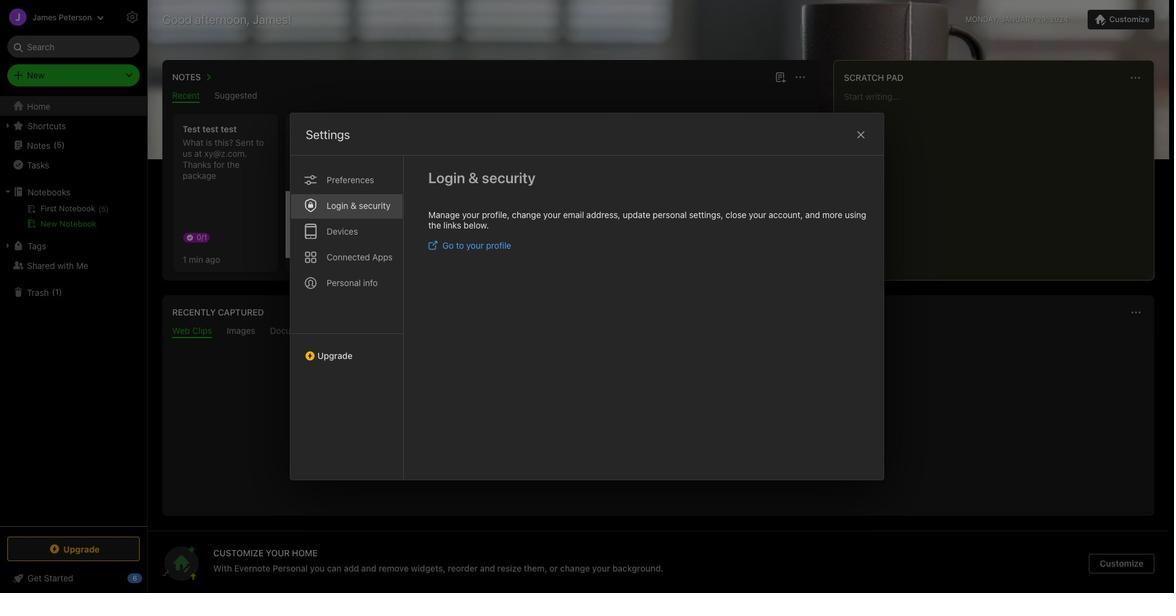 Task type: describe. For each thing, give the bounding box(es) containing it.
thanks
[[183, 159, 211, 170]]

nam
[[457, 148, 475, 159]]

some
[[551, 137, 572, 148]]

your down "purus"
[[462, 210, 480, 220]]

1 inside trash ( 1 )
[[55, 287, 59, 297]]

links
[[444, 220, 462, 231]]

proin
[[432, 215, 452, 225]]

captured
[[218, 307, 264, 318]]

your inside customize your home with evernote personal you can add and remove widgets, reorder and resize them, or change your background.
[[593, 563, 611, 574]]

shared with me
[[27, 260, 88, 271]]

15,
[[551, 163, 561, 172]]

editing some text... test test test test test test test test test hello world amiright
[[521, 137, 606, 181]]

images
[[227, 326, 255, 336]]

images tab
[[227, 326, 255, 338]]

expand tags image
[[3, 241, 13, 251]]

your right "close"
[[749, 210, 767, 220]]

1 vertical spatial login
[[327, 200, 348, 211]]

orci,
[[453, 181, 470, 192]]

ac,
[[408, 204, 420, 214]]

etiam fermentum luc tus ultrices. nam ve hicula fuam ac eleifend vulputate. mauris nisi orci, bibendum sed purus ac, dapibus cursus risus. proin maximus, augue qu...
[[408, 137, 494, 236]]

change inside customize your home with evernote personal you can add and remove widgets, reorder and resize them, or change your background.
[[560, 563, 590, 574]]

good
[[162, 12, 192, 26]]

scratch pad button
[[842, 71, 904, 85]]

reorder
[[448, 563, 478, 574]]

change inside manage your profile, change your email address, update personal settings, close your account, and more using the links below.
[[512, 210, 541, 220]]

audio tab
[[330, 326, 353, 338]]

1 vertical spatial upgrade button
[[7, 537, 140, 562]]

manage your profile, change your email address, update personal settings, close your account, and more using the links below.
[[429, 210, 867, 231]]

ac
[[456, 159, 466, 170]]

can
[[327, 563, 342, 574]]

1 vertical spatial )
[[806, 206, 809, 215]]

devices
[[327, 226, 358, 237]]

29,
[[1038, 15, 1049, 24]]

settings
[[306, 128, 350, 142]]

manage
[[429, 210, 460, 220]]

personal inside tab list
[[327, 278, 361, 288]]

& inside tab list
[[351, 200, 357, 211]]

1 horizontal spatial 5
[[802, 206, 806, 215]]

resize
[[498, 563, 522, 574]]

maximus,
[[455, 215, 492, 225]]

with
[[57, 260, 74, 271]]

ve
[[478, 148, 491, 159]]

trash ( 1 )
[[27, 287, 62, 298]]

9:00 for dec 15, 2023, 9:00 am
[[585, 163, 601, 172]]

ago
[[206, 254, 220, 265]]

recent
[[172, 90, 200, 101]]

emails
[[367, 326, 393, 336]]

shortcuts
[[28, 120, 66, 131]]

dec for dec 15, 2023, 9:00 am
[[535, 163, 549, 172]]

0 horizontal spatial security
[[359, 200, 391, 211]]

and for widgets,
[[480, 563, 495, 574]]

recently
[[172, 307, 216, 318]]

monday,
[[966, 15, 999, 24]]

2023, for 15,
[[563, 163, 583, 172]]

etiam
[[408, 137, 430, 148]]

augue
[[408, 226, 433, 236]]

close
[[726, 210, 747, 220]]

documents tab
[[270, 326, 315, 338]]

is
[[206, 137, 212, 148]]

shared with me link
[[0, 256, 147, 275]]

more
[[823, 210, 843, 220]]

web
[[172, 326, 190, 336]]

below.
[[464, 220, 489, 231]]

with
[[213, 563, 232, 574]]

text...
[[575, 137, 597, 148]]

connected apps
[[327, 252, 393, 262]]

remove
[[379, 563, 409, 574]]

background.
[[613, 563, 664, 574]]

0 vertical spatial customize
[[1110, 14, 1150, 24]]

1 horizontal spatial login
[[429, 169, 465, 186]]

home link
[[0, 96, 147, 116]]

your left email
[[544, 210, 561, 220]]

monday, january 29, 2024
[[966, 15, 1069, 24]]

nisi
[[437, 181, 451, 192]]

you
[[310, 563, 325, 574]]

upgrade for bottommost upgrade popup button
[[63, 544, 100, 555]]

the inside manage your profile, change your email address, update personal settings, close your account, and more using the links below.
[[429, 220, 441, 231]]

address,
[[587, 210, 621, 220]]

james!
[[253, 12, 292, 26]]

min
[[189, 254, 203, 265]]

ultrices.
[[423, 148, 455, 159]]

clips
[[192, 326, 212, 336]]

2023, for 17,
[[449, 173, 469, 182]]

customize
[[213, 548, 264, 559]]

personal info
[[327, 278, 378, 288]]

purus
[[467, 193, 490, 203]]

account,
[[769, 210, 803, 220]]

them,
[[524, 563, 548, 574]]

world
[[544, 170, 567, 181]]

or
[[550, 563, 558, 574]]

tasks button
[[0, 155, 147, 175]]

5 inside tree
[[57, 140, 62, 150]]

2024
[[1051, 15, 1069, 24]]

tree containing home
[[0, 96, 147, 526]]

0/1
[[197, 233, 207, 242]]

add
[[344, 563, 359, 574]]

12/13/23
[[521, 208, 555, 218]]

scratch pad
[[844, 72, 904, 83]]

tasks
[[27, 160, 49, 170]]

amiright
[[569, 170, 602, 181]]

1 vertical spatial customize
[[1100, 559, 1144, 569]]

suggested
[[215, 90, 257, 101]]

customize your home with evernote personal you can add and remove widgets, reorder and resize them, or change your background.
[[213, 548, 664, 574]]

tab list for recently captured
[[165, 326, 1153, 338]]

sed
[[450, 193, 465, 203]]

web clips
[[172, 326, 212, 336]]

recently captured button
[[170, 305, 264, 320]]

hicula
[[408, 148, 491, 170]]

suggested tab
[[215, 90, 257, 103]]

personal inside customize your home with evernote personal you can add and remove widgets, reorder and resize them, or change your background.
[[273, 563, 308, 574]]

personal
[[653, 210, 687, 220]]

scratch
[[844, 72, 885, 83]]

0 vertical spatial 1
[[183, 254, 187, 265]]

( for notes
[[53, 140, 57, 150]]

Search text field
[[16, 36, 131, 58]]

dapibus
[[422, 204, 454, 214]]

new for new
[[27, 70, 45, 80]]



Task type: vqa. For each thing, say whether or not it's contained in the screenshot.
saved
no



Task type: locate. For each thing, give the bounding box(es) containing it.
0 horizontal spatial login & security
[[327, 200, 391, 211]]

1 left min
[[183, 254, 187, 265]]

1 horizontal spatial 2023,
[[563, 163, 583, 172]]

1 vertical spatial 9:00
[[471, 173, 487, 182]]

thumbnail image
[[286, 191, 391, 258], [430, 228, 473, 270]]

1 vertical spatial new
[[40, 219, 57, 229]]

expand notebooks image
[[3, 187, 13, 197]]

5 down shortcuts
[[57, 140, 62, 150]]

bibendum
[[408, 193, 448, 203]]

5 left more
[[802, 206, 806, 215]]

1 horizontal spatial &
[[469, 169, 479, 186]]

1 horizontal spatial upgrade
[[318, 351, 353, 361]]

dec for dec 17, 2023, 9:00 am
[[422, 173, 436, 182]]

mauris
[[408, 181, 435, 192]]

personal
[[327, 278, 361, 288], [273, 563, 308, 574]]

and left more
[[806, 210, 820, 220]]

0 vertical spatial personal
[[327, 278, 361, 288]]

personal down the connected
[[327, 278, 361, 288]]

notes up tasks
[[27, 140, 50, 151]]

2023,
[[563, 163, 583, 172], [449, 173, 469, 182]]

12/15/23
[[408, 208, 442, 218]]

tab list containing preferences
[[291, 156, 404, 480]]

home
[[292, 548, 318, 559]]

5
[[57, 140, 62, 150], [802, 206, 806, 215]]

login
[[429, 169, 465, 186], [327, 200, 348, 211]]

eleifend
[[408, 170, 440, 181]]

9:00 down text... at the top of page
[[585, 163, 601, 172]]

change
[[512, 210, 541, 220], [560, 563, 590, 574]]

dec 15, 2023, 9:00 am
[[535, 163, 615, 172]]

0 vertical spatial &
[[469, 169, 479, 186]]

9:00 for dec 17, 2023, 9:00 am
[[471, 173, 487, 182]]

0 vertical spatial 2023,
[[563, 163, 583, 172]]

0/2
[[535, 177, 547, 186]]

tags
[[28, 241, 46, 251]]

audio
[[330, 326, 353, 336]]

0 horizontal spatial upgrade button
[[7, 537, 140, 562]]

0 vertical spatial the
[[227, 159, 240, 170]]

notes ( 5 )
[[27, 140, 65, 151], [770, 204, 809, 215]]

good afternoon, james!
[[162, 12, 292, 26]]

( left more
[[799, 206, 802, 215]]

settings,
[[689, 210, 724, 220]]

1 horizontal spatial to
[[456, 240, 464, 251]]

( inside trash ( 1 )
[[52, 287, 55, 297]]

( down shortcuts
[[53, 140, 57, 150]]

1 horizontal spatial dec
[[535, 163, 549, 172]]

untitled button
[[286, 114, 391, 272]]

evernote
[[234, 563, 270, 574]]

0 vertical spatial upgrade button
[[291, 334, 403, 366]]

0 horizontal spatial and
[[362, 563, 377, 574]]

to
[[256, 137, 264, 148], [456, 240, 464, 251]]

am
[[603, 163, 615, 172], [490, 173, 501, 182]]

risus.
[[408, 215, 430, 225]]

me
[[76, 260, 88, 271]]

new up tags
[[40, 219, 57, 229]]

new button
[[7, 64, 140, 86]]

the down the 12/15/23
[[429, 220, 441, 231]]

1 horizontal spatial change
[[560, 563, 590, 574]]

change right profile,
[[512, 210, 541, 220]]

1 horizontal spatial security
[[482, 169, 536, 186]]

and left resize
[[480, 563, 495, 574]]

afternoon,
[[195, 12, 250, 26]]

test
[[202, 124, 219, 134], [221, 124, 237, 134], [540, 148, 555, 159], [558, 148, 573, 159], [575, 148, 590, 159], [521, 159, 536, 170], [539, 159, 554, 170], [556, 159, 571, 170], [574, 159, 589, 170], [591, 159, 606, 170]]

0 horizontal spatial personal
[[273, 563, 308, 574]]

test up what
[[183, 124, 200, 134]]

sent
[[236, 137, 254, 148]]

upgrade inside tab list
[[318, 351, 353, 361]]

( right trash
[[52, 287, 55, 297]]

0 horizontal spatial upgrade
[[63, 544, 100, 555]]

new inside new popup button
[[27, 70, 45, 80]]

security
[[482, 169, 536, 186], [359, 200, 391, 211]]

the down xy@z.com.
[[227, 159, 240, 170]]

cursus
[[456, 204, 483, 214]]

go to your profile
[[443, 240, 511, 251]]

0 vertical spatial am
[[603, 163, 615, 172]]

2 horizontal spatial notes
[[770, 204, 797, 215]]

tree
[[0, 96, 147, 526]]

1 horizontal spatial 9:00
[[585, 163, 601, 172]]

2023, right the 15,
[[563, 163, 583, 172]]

1 vertical spatial login & security
[[327, 200, 391, 211]]

) down shortcuts button
[[62, 140, 65, 150]]

for
[[214, 159, 225, 170]]

to right go on the top left of page
[[456, 240, 464, 251]]

1 vertical spatial 5
[[802, 206, 806, 215]]

0 vertical spatial new
[[27, 70, 45, 80]]

test inside editing some text... test test test test test test test test test hello world amiright
[[521, 148, 538, 159]]

0 vertical spatial login
[[429, 169, 465, 186]]

1 vertical spatial notes
[[27, 140, 50, 151]]

am right amiright
[[603, 163, 615, 172]]

package
[[183, 170, 216, 181]]

this?
[[215, 137, 233, 148]]

security down the preferences
[[359, 200, 391, 211]]

january
[[1001, 15, 1036, 24]]

1 vertical spatial notes ( 5 )
[[770, 204, 809, 215]]

2 vertical spatial notes
[[770, 204, 797, 215]]

login & security
[[429, 169, 536, 186], [327, 200, 391, 211]]

1 horizontal spatial 1
[[183, 254, 187, 265]]

None search field
[[16, 36, 131, 58]]

0 horizontal spatial change
[[512, 210, 541, 220]]

your left background.
[[593, 563, 611, 574]]

0 horizontal spatial am
[[490, 173, 501, 182]]

your down below.
[[467, 240, 484, 251]]

0 horizontal spatial 2023,
[[449, 173, 469, 182]]

0 vertical spatial customize button
[[1088, 10, 1155, 29]]

am for dec 17, 2023, 9:00 am
[[490, 173, 501, 182]]

1 vertical spatial test
[[521, 148, 538, 159]]

1 horizontal spatial and
[[480, 563, 495, 574]]

2023, down ac
[[449, 173, 469, 182]]

emails tab
[[367, 326, 393, 338]]

new for new notebook
[[40, 219, 57, 229]]

go
[[443, 240, 454, 251]]

to inside test test test what is this? sent to us at xy@z.com. thanks for the package
[[256, 137, 264, 148]]

Start writing… text field
[[844, 91, 1154, 270]]

1 horizontal spatial login & security
[[429, 169, 536, 186]]

documents
[[270, 326, 315, 336]]

your
[[462, 210, 480, 220], [544, 210, 561, 220], [749, 210, 767, 220], [467, 240, 484, 251], [593, 563, 611, 574]]

9:00
[[585, 163, 601, 172], [471, 173, 487, 182]]

1 horizontal spatial thumbnail image
[[430, 228, 473, 270]]

personal down your
[[273, 563, 308, 574]]

0 vertical spatial change
[[512, 210, 541, 220]]

thumbnail image for etiam fermentum luc tus ultrices. nam ve hicula fuam ac eleifend vulputate. mauris nisi orci, bibendum sed purus ac, dapibus cursus risus. proin maximus, augue qu...
[[430, 228, 473, 270]]

0 horizontal spatial test
[[183, 124, 200, 134]]

notebooks
[[28, 187, 71, 197]]

test down editing
[[521, 148, 538, 159]]

) right trash
[[59, 287, 62, 297]]

upgrade button inside tab list
[[291, 334, 403, 366]]

notebooks link
[[0, 182, 147, 202]]

settings image
[[125, 10, 140, 25]]

1 horizontal spatial notes
[[172, 72, 201, 82]]

0 vertical spatial login & security
[[429, 169, 536, 186]]

0 horizontal spatial 9:00
[[471, 173, 487, 182]]

hello
[[521, 170, 541, 181]]

tab list
[[165, 90, 817, 103], [291, 156, 404, 480], [165, 326, 1153, 338]]

1 vertical spatial (
[[799, 206, 802, 215]]

1 horizontal spatial test
[[521, 148, 538, 159]]

upgrade
[[318, 351, 353, 361], [63, 544, 100, 555]]

1 vertical spatial to
[[456, 240, 464, 251]]

change right the or
[[560, 563, 590, 574]]

security down ve
[[482, 169, 536, 186]]

pad
[[887, 72, 904, 83]]

( for trash
[[52, 287, 55, 297]]

1 vertical spatial 1
[[55, 287, 59, 297]]

notes ( 5 ) left more
[[770, 204, 809, 215]]

17,
[[438, 173, 447, 182]]

the inside test test test what is this? sent to us at xy@z.com. thanks for the package
[[227, 159, 240, 170]]

) right account, at the top right of page
[[806, 206, 809, 215]]

notes
[[172, 72, 201, 82], [27, 140, 50, 151], [770, 204, 797, 215]]

notes right "close"
[[770, 204, 797, 215]]

tab list for notes
[[165, 90, 817, 103]]

and inside manage your profile, change your email address, update personal settings, close your account, and more using the links below.
[[806, 210, 820, 220]]

1 vertical spatial &
[[351, 200, 357, 211]]

and right add
[[362, 563, 377, 574]]

0 horizontal spatial &
[[351, 200, 357, 211]]

close image
[[854, 128, 869, 142]]

preferences
[[327, 175, 374, 185]]

am down ve
[[490, 173, 501, 182]]

1 vertical spatial customize button
[[1089, 554, 1155, 574]]

0 vertical spatial )
[[62, 140, 65, 150]]

profile
[[486, 240, 511, 251]]

1 vertical spatial dec
[[422, 173, 436, 182]]

1 horizontal spatial upgrade button
[[291, 334, 403, 366]]

tab list containing web clips
[[165, 326, 1153, 338]]

0 vertical spatial notes
[[172, 72, 201, 82]]

0 vertical spatial dec
[[535, 163, 549, 172]]

0 vertical spatial to
[[256, 137, 264, 148]]

0 vertical spatial 9:00
[[585, 163, 601, 172]]

what
[[183, 137, 204, 148]]

1 right trash
[[55, 287, 59, 297]]

0 horizontal spatial 5
[[57, 140, 62, 150]]

new up home
[[27, 70, 45, 80]]

and for your
[[806, 210, 820, 220]]

login & security up "purus"
[[429, 169, 536, 186]]

using
[[845, 210, 867, 220]]

) for notes
[[62, 140, 65, 150]]

0 horizontal spatial 1
[[55, 287, 59, 297]]

2 horizontal spatial and
[[806, 210, 820, 220]]

and
[[806, 210, 820, 220], [362, 563, 377, 574], [480, 563, 495, 574]]

0 horizontal spatial notes ( 5 )
[[27, 140, 65, 151]]

1 horizontal spatial personal
[[327, 278, 361, 288]]

new
[[27, 70, 45, 80], [40, 219, 57, 229]]

login & security down the preferences
[[327, 200, 391, 211]]

0 horizontal spatial thumbnail image
[[286, 191, 391, 258]]

notes button
[[170, 70, 216, 85]]

new notebook
[[40, 219, 97, 229]]

am for dec 15, 2023, 9:00 am
[[603, 163, 615, 172]]

home
[[27, 101, 50, 111]]

0 vertical spatial 5
[[57, 140, 62, 150]]

1 min ago
[[183, 254, 220, 265]]

at
[[194, 148, 202, 159]]

notes inside notes button
[[172, 72, 201, 82]]

1 horizontal spatial notes ( 5 )
[[770, 204, 809, 215]]

to right sent
[[256, 137, 264, 148]]

notes ( 5 ) down shortcuts
[[27, 140, 65, 151]]

upgrade for upgrade popup button within the tab list
[[318, 351, 353, 361]]

recent tab
[[172, 90, 200, 103]]

us
[[183, 148, 192, 159]]

0 horizontal spatial dec
[[422, 173, 436, 182]]

notes up recent
[[172, 72, 201, 82]]

& right ac
[[469, 169, 479, 186]]

1 vertical spatial 2023,
[[449, 173, 469, 182]]

new notebook group
[[0, 202, 147, 236]]

1 vertical spatial upgrade
[[63, 544, 100, 555]]

0 vertical spatial security
[[482, 169, 536, 186]]

2 vertical spatial )
[[59, 287, 62, 297]]

&
[[469, 169, 479, 186], [351, 200, 357, 211]]

0 vertical spatial upgrade
[[318, 351, 353, 361]]

your
[[266, 548, 290, 559]]

1 vertical spatial security
[[359, 200, 391, 211]]

1 vertical spatial am
[[490, 173, 501, 182]]

fermentum
[[433, 137, 476, 148]]

web clips tab
[[172, 326, 212, 338]]

1 vertical spatial the
[[429, 220, 441, 231]]

1 vertical spatial change
[[560, 563, 590, 574]]

) for trash
[[59, 287, 62, 297]]

0 vertical spatial test
[[183, 124, 200, 134]]

1 horizontal spatial the
[[429, 220, 441, 231]]

tab list containing recent
[[165, 90, 817, 103]]

dec left 17, at the top left of the page
[[422, 173, 436, 182]]

0 vertical spatial notes ( 5 )
[[27, 140, 65, 151]]

trash
[[27, 287, 49, 298]]

tus
[[408, 137, 494, 159]]

profile,
[[482, 210, 510, 220]]

) inside trash ( 1 )
[[59, 287, 62, 297]]

& down the preferences
[[351, 200, 357, 211]]

0 horizontal spatial the
[[227, 159, 240, 170]]

0 vertical spatial (
[[53, 140, 57, 150]]

0 horizontal spatial to
[[256, 137, 264, 148]]

9:00 right orci,
[[471, 173, 487, 182]]

update
[[623, 210, 651, 220]]

new inside new notebook button
[[40, 219, 57, 229]]

1 horizontal spatial am
[[603, 163, 615, 172]]

2 vertical spatial (
[[52, 287, 55, 297]]

0 horizontal spatial notes
[[27, 140, 50, 151]]

notebook
[[60, 219, 97, 229]]

0 horizontal spatial login
[[327, 200, 348, 211]]

thumbnail image for untitled
[[286, 191, 391, 258]]

dec up 0/2
[[535, 163, 549, 172]]

test inside test test test what is this? sent to us at xy@z.com. thanks for the package
[[183, 124, 200, 134]]

1 vertical spatial personal
[[273, 563, 308, 574]]



